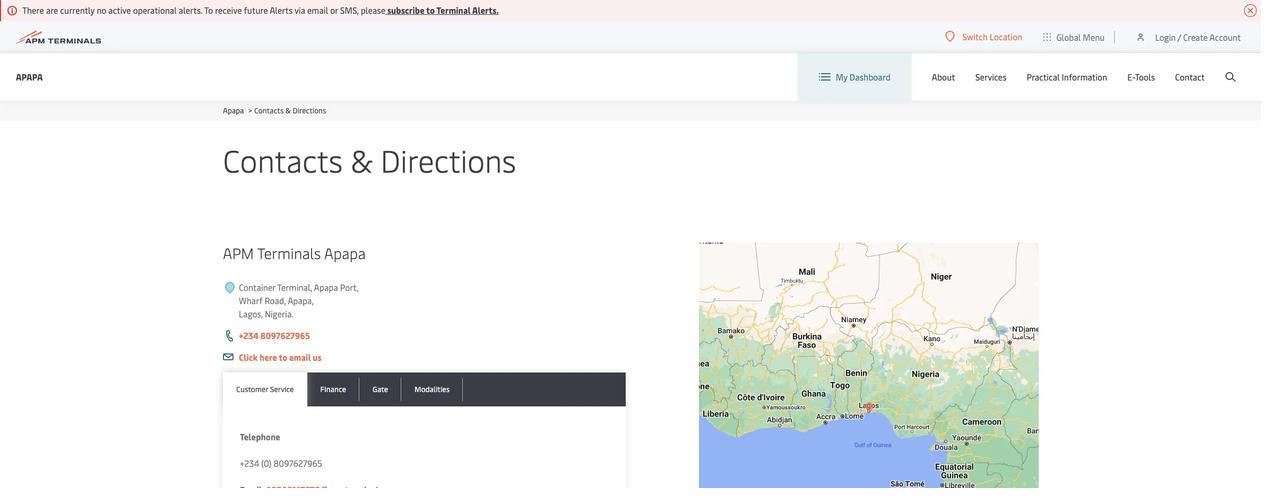 Task type: vqa. For each thing, say whether or not it's contained in the screenshot.
Customer Service button
yes



Task type: locate. For each thing, give the bounding box(es) containing it.
1 horizontal spatial apapa link
[[223, 106, 244, 116]]

0 horizontal spatial directions
[[293, 106, 326, 116]]

1 vertical spatial directions
[[381, 139, 516, 181]]

global menu
[[1057, 31, 1105, 43]]

+234 left (0)
[[240, 458, 259, 470]]

service
[[270, 385, 294, 395]]

0 vertical spatial contacts
[[254, 106, 284, 116]]

alerts.
[[179, 4, 202, 16]]

tab list containing customer service
[[223, 373, 626, 407]]

0 vertical spatial directions
[[293, 106, 326, 116]]

wharf
[[239, 295, 263, 307]]

+234 up click
[[239, 330, 258, 342]]

e-tools button
[[1128, 53, 1155, 101]]

tab list
[[223, 373, 626, 407]]

finance button
[[307, 373, 359, 407]]

click here to email us
[[239, 352, 322, 364]]

&
[[285, 106, 291, 116], [351, 139, 373, 181]]

login / create account
[[1155, 31, 1241, 43]]

8097627965 inside customer service tab panel
[[274, 458, 322, 470]]

0 horizontal spatial &
[[285, 106, 291, 116]]

directions
[[293, 106, 326, 116], [381, 139, 516, 181]]

0 horizontal spatial to
[[279, 352, 287, 364]]

account
[[1210, 31, 1241, 43]]

apm
[[223, 243, 254, 263]]

global
[[1057, 31, 1081, 43]]

subscribe to terminal alerts. link
[[385, 4, 499, 16]]

email
[[307, 4, 328, 16], [289, 352, 311, 364]]

practical information button
[[1027, 53, 1107, 101]]

+234 (0) 8097627965
[[240, 458, 322, 470]]

contacts right >
[[254, 106, 284, 116]]

8097627965
[[260, 330, 310, 342], [274, 458, 322, 470]]

practical information
[[1027, 71, 1107, 83]]

contacts & directions
[[223, 139, 516, 181]]

or
[[330, 4, 338, 16]]

global menu button
[[1033, 21, 1115, 53]]

1 vertical spatial 8097627965
[[274, 458, 322, 470]]

services button
[[975, 53, 1007, 101]]

click here to email us link
[[239, 352, 322, 364]]

to right here
[[279, 352, 287, 364]]

my
[[836, 71, 848, 83]]

1 vertical spatial email
[[289, 352, 311, 364]]

apm terminals apapa
[[223, 243, 366, 263]]

apapa > contacts & directions
[[223, 106, 326, 116]]

apapa
[[16, 71, 43, 83], [223, 106, 244, 116], [324, 243, 366, 263], [314, 282, 338, 294]]

email left or
[[307, 4, 328, 16]]

1 horizontal spatial &
[[351, 139, 373, 181]]

my dashboard
[[836, 71, 891, 83]]

alerts
[[270, 4, 293, 16]]

switch
[[962, 31, 988, 42]]

8097627965 up click here to email us 'link'
[[260, 330, 310, 342]]

us
[[313, 352, 322, 364]]

subscribe
[[387, 4, 425, 16]]

customer
[[236, 385, 268, 395]]

practical
[[1027, 71, 1060, 83]]

0 vertical spatial to
[[426, 4, 435, 16]]

to
[[204, 4, 213, 16]]

1 vertical spatial +234
[[240, 458, 259, 470]]

+234 inside customer service tab panel
[[240, 458, 259, 470]]

e-
[[1128, 71, 1135, 83]]

>
[[248, 106, 252, 116]]

information
[[1062, 71, 1107, 83]]

email left us
[[289, 352, 311, 364]]

1 vertical spatial to
[[279, 352, 287, 364]]

gate
[[373, 385, 388, 395]]

contacts down apapa > contacts & directions
[[223, 139, 343, 181]]

e-tools
[[1128, 71, 1155, 83]]

0 horizontal spatial apapa link
[[16, 70, 43, 84]]

close alert image
[[1244, 4, 1257, 17]]

+234 8097627965
[[239, 330, 310, 342]]

+234
[[239, 330, 258, 342], [240, 458, 259, 470]]

container
[[239, 282, 275, 294]]

1 horizontal spatial directions
[[381, 139, 516, 181]]

to
[[426, 4, 435, 16], [279, 352, 287, 364]]

apapa link
[[16, 70, 43, 84], [223, 106, 244, 116]]

finance
[[320, 385, 346, 395]]

contacts
[[254, 106, 284, 116], [223, 139, 343, 181]]

contact
[[1175, 71, 1205, 83]]

8097627965 right (0)
[[274, 458, 322, 470]]

0 vertical spatial +234
[[239, 330, 258, 342]]

terminal
[[436, 4, 471, 16]]

/
[[1178, 31, 1181, 43]]

please
[[361, 4, 385, 16]]

0 vertical spatial 8097627965
[[260, 330, 310, 342]]

telephone
[[240, 432, 280, 443]]

to left 'terminal'
[[426, 4, 435, 16]]

port,
[[340, 282, 359, 294]]



Task type: describe. For each thing, give the bounding box(es) containing it.
map region
[[692, 219, 1100, 489]]

operational
[[133, 4, 177, 16]]

modalities
[[415, 385, 450, 395]]

1 vertical spatial contacts
[[223, 139, 343, 181]]

1 vertical spatial &
[[351, 139, 373, 181]]

1 horizontal spatial to
[[426, 4, 435, 16]]

sms,
[[340, 4, 359, 16]]

about
[[932, 71, 955, 83]]

currently
[[60, 4, 95, 16]]

click
[[239, 352, 258, 364]]

here
[[260, 352, 277, 364]]

login / create account link
[[1136, 21, 1241, 53]]

receive
[[215, 4, 242, 16]]

login
[[1155, 31, 1176, 43]]

0 vertical spatial apapa link
[[16, 70, 43, 84]]

location
[[990, 31, 1023, 42]]

contact button
[[1175, 53, 1205, 101]]

services
[[975, 71, 1007, 83]]

menu
[[1083, 31, 1105, 43]]

terminal,
[[277, 282, 312, 294]]

about button
[[932, 53, 955, 101]]

+234 for +234 (0) 8097627965
[[240, 458, 259, 470]]

lagos,
[[239, 308, 263, 320]]

customer service button
[[223, 373, 307, 407]]

switch location button
[[945, 31, 1023, 42]]

modalities button
[[401, 373, 463, 407]]

customer service
[[236, 385, 294, 395]]

via
[[295, 4, 305, 16]]

active
[[108, 4, 131, 16]]

(0)
[[261, 458, 272, 470]]

switch location
[[962, 31, 1023, 42]]

gate button
[[359, 373, 401, 407]]

alerts.
[[472, 4, 499, 16]]

dashboard
[[850, 71, 891, 83]]

my dashboard button
[[819, 53, 891, 101]]

apapa,
[[288, 295, 314, 307]]

tools
[[1135, 71, 1155, 83]]

0 vertical spatial &
[[285, 106, 291, 116]]

terminals
[[257, 243, 321, 263]]

nigeria.
[[265, 308, 294, 320]]

there are currently no active operational alerts. to receive future alerts via email or sms, please subscribe to terminal alerts.
[[22, 4, 499, 16]]

create
[[1183, 31, 1208, 43]]

no
[[97, 4, 106, 16]]

1 vertical spatial apapa link
[[223, 106, 244, 116]]

+234 for +234 8097627965
[[239, 330, 258, 342]]

road,
[[265, 295, 286, 307]]

customer service tab panel
[[223, 407, 626, 489]]

are
[[46, 4, 58, 16]]

apapa inside container terminal, apapa port, wharf road, apapa, lagos, nigeria.
[[314, 282, 338, 294]]

container terminal, apapa port, wharf road, apapa, lagos, nigeria.
[[239, 282, 359, 320]]

0 vertical spatial email
[[307, 4, 328, 16]]

there
[[22, 4, 44, 16]]

future
[[244, 4, 268, 16]]

+234 8097627965 link
[[239, 330, 310, 342]]



